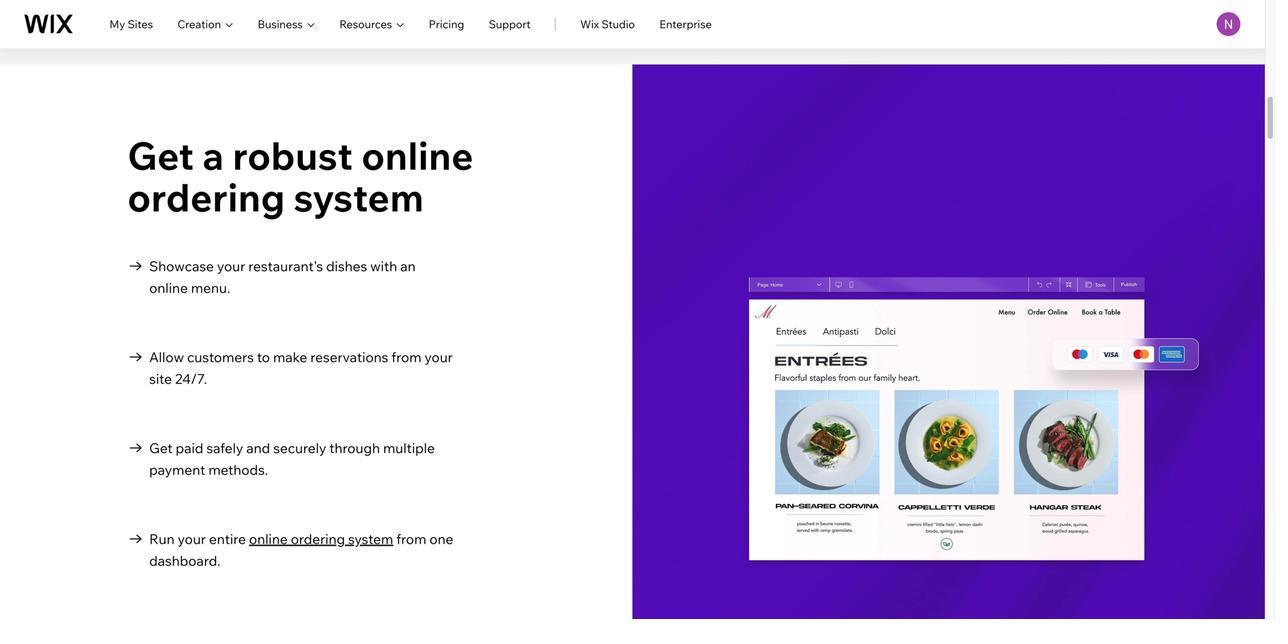 Task type: describe. For each thing, give the bounding box(es) containing it.
menu
[[191, 280, 227, 297]]

creation
[[177, 17, 221, 31]]

system for run your entire online ordering system
[[348, 531, 393, 548]]

your for run your entire online ordering system
[[178, 531, 206, 548]]

dishes
[[326, 258, 367, 275]]

wix studio
[[580, 17, 635, 31]]

support link
[[489, 16, 531, 32]]

paid
[[176, 440, 203, 457]]

my sites
[[110, 17, 153, 31]]

.
[[227, 280, 230, 297]]

wix studio link
[[580, 16, 635, 32]]

system for get a robust online ordering system
[[294, 173, 424, 221]]

business button
[[258, 16, 315, 32]]

support
[[489, 17, 531, 31]]

menu page on a restaurant website with credit card payment options image
[[633, 65, 1265, 619]]

a
[[203, 131, 224, 179]]

entire
[[209, 531, 246, 548]]

showcase
[[149, 258, 214, 275]]

my
[[110, 17, 125, 31]]

get for get a robust online ordering system
[[128, 131, 194, 179]]

allow
[[149, 349, 184, 366]]

make
[[273, 349, 307, 366]]

profile image image
[[1217, 12, 1241, 36]]

methods.
[[208, 462, 268, 479]]

to
[[257, 349, 270, 366]]

restaurant's
[[248, 258, 323, 275]]

24/7.
[[175, 371, 207, 388]]

pricing link
[[429, 16, 464, 32]]

with
[[370, 258, 397, 275]]

customers
[[187, 349, 254, 366]]

ordering for robust
[[128, 173, 285, 221]]

business
[[258, 17, 303, 31]]

online ordering system link
[[249, 531, 393, 548]]

my sites link
[[110, 16, 153, 32]]

run your entire online ordering system
[[149, 531, 393, 548]]

payment
[[149, 462, 205, 479]]



Task type: vqa. For each thing, say whether or not it's contained in the screenshot.
Menu Page On A Restaurant Website With Credit Card Payment Options image
yes



Task type: locate. For each thing, give the bounding box(es) containing it.
1 vertical spatial get
[[149, 440, 173, 457]]

system inside get a robust online ordering system
[[294, 173, 424, 221]]

online inside "showcase your restaurant's dishes with an online menu ."
[[149, 280, 188, 297]]

0 vertical spatial ordering
[[128, 173, 285, 221]]

allow customers to make reservations from your site 24/7.
[[149, 349, 453, 388]]

0 horizontal spatial online
[[149, 280, 188, 297]]

one
[[430, 531, 454, 548]]

site
[[149, 371, 172, 388]]

1 horizontal spatial ordering
[[291, 531, 345, 548]]

your
[[217, 258, 245, 275], [425, 349, 453, 366], [178, 531, 206, 548]]

from inside allow customers to make reservations from your site 24/7.
[[392, 349, 422, 366]]

ordering for entire
[[291, 531, 345, 548]]

run
[[149, 531, 175, 548]]

online for get a robust online ordering system
[[362, 131, 474, 179]]

sites
[[128, 17, 153, 31]]

get up payment
[[149, 440, 173, 457]]

studio
[[602, 17, 635, 31]]

0 horizontal spatial ordering
[[128, 173, 285, 221]]

2 horizontal spatial your
[[425, 349, 453, 366]]

robust
[[232, 131, 353, 179]]

2 vertical spatial your
[[178, 531, 206, 548]]

your for showcase your restaurant's dishes with an online menu .
[[217, 258, 245, 275]]

1 horizontal spatial your
[[217, 258, 245, 275]]

resources button
[[340, 16, 404, 32]]

2 horizontal spatial online
[[362, 131, 474, 179]]

1 vertical spatial online
[[149, 280, 188, 297]]

showcase your restaurant's dishes with an online menu .
[[149, 258, 416, 297]]

online for run your entire online ordering system
[[249, 531, 288, 548]]

0 vertical spatial system
[[294, 173, 424, 221]]

1 vertical spatial system
[[348, 531, 393, 548]]

0 vertical spatial get
[[128, 131, 194, 179]]

ordering inside get a robust online ordering system
[[128, 173, 285, 221]]

ordering
[[128, 173, 285, 221], [291, 531, 345, 548]]

get inside get a robust online ordering system
[[128, 131, 194, 179]]

get left the 'a'
[[128, 131, 194, 179]]

0 vertical spatial online
[[362, 131, 474, 179]]

from left one
[[396, 531, 427, 548]]

get a robust online ordering system
[[128, 131, 474, 221]]

online inside get a robust online ordering system
[[362, 131, 474, 179]]

1 vertical spatial ordering
[[291, 531, 345, 548]]

get inside get paid safely and securely through multiple payment methods.
[[149, 440, 173, 457]]

2 vertical spatial online
[[249, 531, 288, 548]]

1 vertical spatial from
[[396, 531, 427, 548]]

pricing
[[429, 17, 464, 31]]

reservations
[[310, 349, 388, 366]]

your inside "showcase your restaurant's dishes with an online menu ."
[[217, 258, 245, 275]]

enterprise
[[660, 17, 712, 31]]

from right reservations
[[392, 349, 422, 366]]

system
[[294, 173, 424, 221], [348, 531, 393, 548]]

from one dashboard.
[[149, 531, 454, 570]]

securely
[[273, 440, 326, 457]]

get
[[128, 131, 194, 179], [149, 440, 173, 457]]

through
[[329, 440, 380, 457]]

0 horizontal spatial your
[[178, 531, 206, 548]]

get for get paid safely and securely through multiple payment methods.
[[149, 440, 173, 457]]

get paid safely and securely through multiple payment methods.
[[149, 440, 435, 479]]

dashboard.
[[149, 553, 221, 570]]

1 horizontal spatial online
[[249, 531, 288, 548]]

and
[[246, 440, 270, 457]]

online
[[362, 131, 474, 179], [149, 280, 188, 297], [249, 531, 288, 548]]

from inside from one dashboard.
[[396, 531, 427, 548]]

your inside allow customers to make reservations from your site 24/7.
[[425, 349, 453, 366]]

multiple
[[383, 440, 435, 457]]

enterprise link
[[660, 16, 712, 32]]

0 vertical spatial from
[[392, 349, 422, 366]]

wix
[[580, 17, 599, 31]]

resources
[[340, 17, 392, 31]]

from
[[392, 349, 422, 366], [396, 531, 427, 548]]

0 vertical spatial your
[[217, 258, 245, 275]]

creation button
[[177, 16, 233, 32]]

1 vertical spatial your
[[425, 349, 453, 366]]

an
[[400, 258, 416, 275]]

safely
[[207, 440, 243, 457]]



